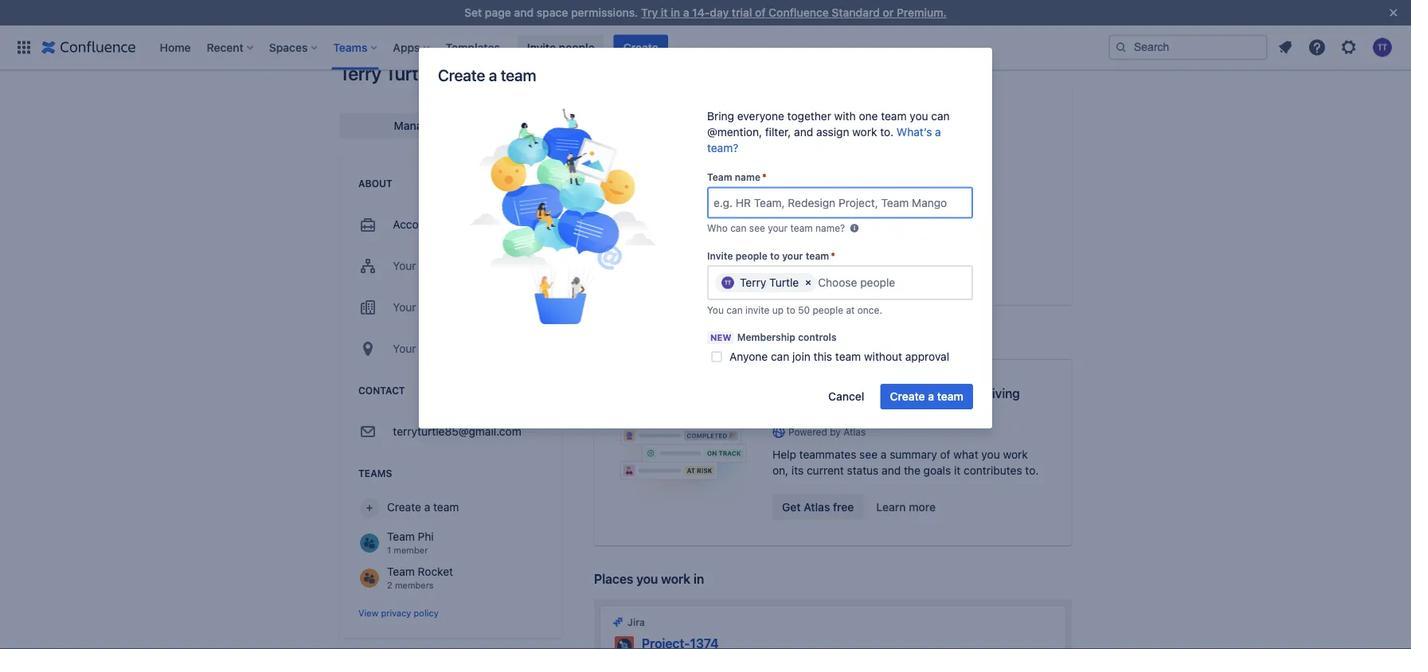 Task type: locate. For each thing, give the bounding box(es) containing it.
this down the floor at the top
[[758, 114, 774, 124]]

this for dance
[[758, 114, 774, 124]]

prod
[[670, 219, 690, 229]]

atlas
[[844, 426, 866, 438], [804, 501, 831, 514]]

who
[[708, 223, 728, 234]]

updated
[[721, 114, 756, 124], [721, 149, 756, 159], [717, 184, 751, 194], [717, 219, 751, 229]]

of inside share the status of the work you're driving towards
[[872, 386, 883, 401]]

towards
[[773, 402, 820, 417]]

location
[[419, 342, 460, 355]]

free
[[833, 501, 854, 514]]

create up the powered by atlas link
[[890, 390, 926, 403]]

search image
[[1115, 41, 1128, 54]]

0 vertical spatial your
[[393, 259, 416, 272]]

your location
[[393, 342, 460, 355]]

yesterday inside "integrate the dance floor you updated this yesterday"
[[776, 114, 817, 124]]

&
[[710, 133, 718, 147]]

0 horizontal spatial atlas
[[804, 501, 831, 514]]

1 vertical spatial your
[[768, 223, 788, 234]]

more for learn more
[[909, 501, 936, 514]]

yesterday down experience
[[771, 184, 812, 194]]

0 vertical spatial more
[[634, 281, 655, 292]]

0 horizontal spatial of
[[755, 6, 766, 19]]

this inside improve waiting list experience you updated this yesterday
[[754, 184, 769, 194]]

0 vertical spatial status
[[832, 386, 868, 401]]

0 horizontal spatial *
[[763, 172, 767, 183]]

share the status of the work you're driving towards
[[773, 386, 1021, 417]]

status up by
[[832, 386, 868, 401]]

2 vertical spatial of
[[941, 448, 951, 461]]

user
[[687, 239, 710, 252]]

new membership controls anyone can join this team without approval
[[711, 332, 950, 363]]

of inside help teammates see a summary of what you work on, its current status and the goals it contributes to.
[[941, 448, 951, 461]]

0 vertical spatial *
[[763, 172, 767, 183]]

people inside button
[[559, 41, 595, 54]]

1 vertical spatial create a team button
[[359, 492, 543, 524]]

0 horizontal spatial invite
[[527, 41, 556, 54]]

create down teams
[[387, 501, 421, 514]]

can
[[932, 110, 950, 123], [731, 223, 747, 234], [727, 304, 743, 316], [771, 350, 790, 363]]

api
[[690, 133, 707, 147]]

yesterday inside improve waiting list experience you updated this yesterday
[[771, 184, 812, 194]]

work up contributes
[[1004, 448, 1028, 461]]

your left organization
[[393, 301, 416, 314]]

and
[[514, 6, 534, 19], [795, 125, 814, 139], [882, 464, 901, 477]]

2 vertical spatial your
[[783, 250, 804, 261]]

updated up the @mention, in the right top of the page
[[721, 114, 756, 124]]

templates
[[446, 41, 500, 54]]

your left location on the bottom left of page
[[393, 342, 416, 355]]

0 vertical spatial people
[[559, 41, 595, 54]]

updated down sdk
[[721, 149, 756, 159]]

what's a team?
[[708, 125, 942, 155]]

places
[[594, 572, 634, 587]]

the up towards
[[810, 386, 829, 401]]

0 horizontal spatial more
[[634, 281, 655, 292]]

1 vertical spatial to
[[787, 304, 796, 316]]

terry turtle
[[339, 62, 433, 84], [740, 276, 799, 289]]

yesterday for data
[[790, 254, 830, 264]]

your for your organization
[[393, 301, 416, 314]]

updated inside "integrate the dance floor you updated this yesterday"
[[721, 114, 756, 124]]

status inside share the status of the work you're driving towards
[[832, 386, 868, 401]]

space
[[537, 6, 568, 19]]

14-
[[693, 6, 710, 19]]

integrate
[[641, 98, 687, 112], [641, 133, 687, 147]]

0 vertical spatial terry
[[339, 62, 381, 84]]

create a team down teams
[[387, 501, 459, 514]]

2 horizontal spatial of
[[941, 448, 951, 461]]

you up contributes
[[982, 448, 1001, 461]]

create a team down templates link
[[438, 65, 537, 84]]

atlas right by
[[844, 426, 866, 438]]

you inside bring everyone together with one team you can @mention, filter, and assign work to.
[[910, 110, 929, 123]]

to.
[[881, 125, 894, 139], [1026, 464, 1039, 477]]

together
[[788, 110, 832, 123]]

integrate inside "integrate the dance floor you updated this yesterday"
[[641, 98, 687, 112]]

what
[[954, 448, 979, 461]]

your up data
[[768, 223, 788, 234]]

a
[[683, 6, 690, 19], [489, 65, 497, 84], [936, 125, 942, 139], [929, 390, 935, 403], [881, 448, 887, 461], [424, 501, 431, 514]]

you up 'what's'
[[910, 110, 929, 123]]

1 vertical spatial you updated this yesterday
[[699, 219, 812, 229]]

status inside help teammates see a summary of what you work on, its current status and the goals it contributes to.
[[847, 464, 879, 477]]

to right up
[[787, 304, 796, 316]]

0 vertical spatial and
[[514, 6, 534, 19]]

1 vertical spatial integrate
[[641, 133, 687, 147]]

learn
[[877, 501, 906, 514]]

atlas right get
[[804, 501, 831, 514]]

1 horizontal spatial you
[[910, 110, 929, 123]]

see for share the status of the work you're driving towards
[[860, 448, 878, 461]]

global element
[[10, 25, 1106, 70]]

* right name
[[763, 172, 767, 183]]

0 vertical spatial you updated this yesterday
[[703, 149, 817, 159]]

your right manage
[[439, 119, 462, 132]]

more right 'learn'
[[909, 501, 936, 514]]

to. inside help teammates see a summary of what you work on, its current status and the goals it contributes to.
[[1026, 464, 1039, 477]]

terry turtle down apps
[[339, 62, 433, 84]]

your for who
[[768, 223, 788, 234]]

banner containing home
[[0, 25, 1412, 70]]

assign
[[817, 125, 850, 139]]

integrate for integrate api & sdk
[[641, 133, 687, 147]]

this for list
[[754, 184, 769, 194]]

create a team image
[[469, 108, 658, 324]]

atlas inside button
[[804, 501, 831, 514]]

1 vertical spatial terry
[[740, 276, 767, 289]]

confluence
[[769, 6, 829, 19]]

your for your department
[[393, 259, 416, 272]]

refactor user profile data you commented here yesterday
[[641, 239, 830, 264]]

about
[[359, 178, 393, 189]]

to. inside bring everyone together with one team you can @mention, filter, and assign work to.
[[881, 125, 894, 139]]

and down together
[[795, 125, 814, 139]]

2 horizontal spatial you
[[982, 448, 1001, 461]]

your for your location
[[393, 342, 416, 355]]

the left bring
[[690, 98, 707, 112]]

can inside the new membership controls anyone can join this team without approval
[[771, 350, 790, 363]]

0 horizontal spatial turtle
[[385, 62, 433, 84]]

1 horizontal spatial *
[[831, 250, 836, 261]]

you updated this yesterday up experience
[[703, 149, 817, 159]]

you updated this yesterday for integrate api & sdk
[[703, 149, 817, 159]]

0 vertical spatial in
[[671, 6, 680, 19]]

you updated this yesterday for express checkout
[[699, 219, 812, 229]]

what's a team? link
[[708, 125, 942, 155]]

a inside help teammates see a summary of what you work on, its current status and the goals it contributes to.
[[881, 448, 887, 461]]

it right try
[[661, 6, 668, 19]]

integrate up integrate api & sdk
[[641, 98, 687, 112]]

more right show
[[634, 281, 655, 292]]

up
[[773, 304, 784, 316]]

more inside button
[[909, 501, 936, 514]]

0 vertical spatial create a team
[[438, 65, 537, 84]]

this inside "integrate the dance floor you updated this yesterday"
[[758, 114, 774, 124]]

you updated this yesterday up data
[[699, 219, 812, 229]]

create a team element
[[452, 108, 675, 328]]

this inside the new membership controls anyone can join this team without approval
[[814, 350, 833, 363]]

1 vertical spatial invite
[[708, 250, 733, 261]]

1 horizontal spatial more
[[909, 501, 936, 514]]

work left you're
[[909, 386, 937, 401]]

2 your from the top
[[393, 301, 416, 314]]

see inside help teammates see a summary of what you work on, its current status and the goals it contributes to.
[[860, 448, 878, 461]]

you inside improve waiting list experience you updated this yesterday
[[699, 184, 714, 194]]

0 horizontal spatial terry turtle
[[339, 62, 433, 84]]

updated down 'team name *'
[[717, 184, 751, 194]]

0 vertical spatial atlas
[[844, 426, 866, 438]]

1 horizontal spatial people
[[736, 250, 768, 261]]

0 horizontal spatial see
[[750, 223, 766, 234]]

2 vertical spatial and
[[882, 464, 901, 477]]

you can invite up to 50 people       at once.
[[708, 304, 883, 316]]

2 vertical spatial create a team
[[387, 501, 459, 514]]

invite for invite people to your team *
[[708, 250, 733, 261]]

work inside help teammates see a summary of what you work on, its current status and the goals it contributes to.
[[1004, 448, 1028, 461]]

create down try
[[624, 41, 659, 54]]

0 vertical spatial of
[[755, 6, 766, 19]]

and down summary
[[882, 464, 901, 477]]

1 horizontal spatial terry
[[740, 276, 767, 289]]

1 horizontal spatial see
[[860, 448, 878, 461]]

you up the new
[[708, 304, 724, 316]]

your up clear image
[[783, 250, 804, 261]]

1 vertical spatial see
[[860, 448, 878, 461]]

of right trial
[[755, 6, 766, 19]]

1 horizontal spatial to.
[[1026, 464, 1039, 477]]

0 vertical spatial turtle
[[385, 62, 433, 84]]

1 vertical spatial of
[[872, 386, 883, 401]]

1 vertical spatial create a team
[[890, 390, 964, 403]]

yesterday inside refactor user profile data you commented here yesterday
[[790, 254, 830, 264]]

terry
[[339, 62, 381, 84], [740, 276, 767, 289]]

team
[[708, 172, 733, 183]]

people for invite people to your team *
[[736, 250, 768, 261]]

profile
[[713, 239, 745, 252]]

see up data
[[750, 223, 766, 234]]

sdk
[[721, 133, 743, 147]]

you down user
[[699, 254, 714, 264]]

create a team up the powered by atlas link
[[890, 390, 964, 403]]

0 horizontal spatial in
[[671, 6, 680, 19]]

0 horizontal spatial you
[[637, 572, 658, 587]]

your team name is visible to anyone in your organisation. it may be visible on work shared outside your organisation. image
[[849, 222, 861, 235]]

and right 'page'
[[514, 6, 534, 19]]

invite
[[746, 304, 770, 316]]

2 horizontal spatial and
[[882, 464, 901, 477]]

yesterday up clear image
[[790, 254, 830, 264]]

here
[[768, 254, 787, 264]]

day
[[710, 6, 729, 19]]

0 vertical spatial you
[[910, 110, 929, 123]]

integrate left api
[[641, 133, 687, 147]]

updated up profile
[[717, 219, 751, 229]]

0 vertical spatial invite
[[527, 41, 556, 54]]

to. right contributes
[[1026, 464, 1039, 477]]

you down waiting
[[699, 184, 714, 194]]

set
[[465, 6, 482, 19]]

get
[[782, 501, 801, 514]]

0 vertical spatial integrate
[[641, 98, 687, 112]]

can inside bring everyone together with one team you can @mention, filter, and assign work to.
[[932, 110, 950, 123]]

you down "dance"
[[703, 114, 719, 124]]

1 vertical spatial to.
[[1026, 464, 1039, 477]]

1 horizontal spatial terry turtle
[[740, 276, 799, 289]]

its
[[792, 464, 804, 477]]

banner
[[0, 25, 1412, 70]]

can left join
[[771, 350, 790, 363]]

the down summary
[[904, 464, 921, 477]]

0 horizontal spatial create a team button
[[359, 492, 543, 524]]

1 horizontal spatial and
[[795, 125, 814, 139]]

2 vertical spatial you
[[637, 572, 658, 587]]

2 horizontal spatial people
[[813, 304, 844, 316]]

you right places at the left of page
[[637, 572, 658, 587]]

1 your from the top
[[393, 259, 416, 272]]

invite inside button
[[527, 41, 556, 54]]

status right current
[[847, 464, 879, 477]]

1 vertical spatial people
[[736, 250, 768, 261]]

1 vertical spatial and
[[795, 125, 814, 139]]

1 vertical spatial more
[[909, 501, 936, 514]]

1 vertical spatial status
[[847, 464, 879, 477]]

2 integrate from the top
[[641, 133, 687, 147]]

you
[[703, 114, 719, 124], [703, 149, 719, 159], [699, 184, 714, 194], [699, 219, 714, 229], [699, 254, 714, 264], [708, 304, 724, 316]]

on,
[[773, 464, 789, 477]]

atlas image
[[773, 426, 786, 438]]

driving
[[980, 386, 1021, 401]]

the inside "integrate the dance floor you updated this yesterday"
[[690, 98, 707, 112]]

e.g. HR Team, Redesign Project, Team Mango field
[[709, 188, 972, 217]]

can left the invite
[[727, 304, 743, 316]]

1 vertical spatial atlas
[[804, 501, 831, 514]]

at
[[846, 304, 855, 316]]

apps button
[[388, 35, 436, 60]]

1 horizontal spatial turtle
[[770, 276, 799, 289]]

invite
[[527, 41, 556, 54], [708, 250, 733, 261]]

0 vertical spatial to.
[[881, 125, 894, 139]]

dance
[[710, 98, 741, 112]]

0 horizontal spatial to.
[[881, 125, 894, 139]]

0 horizontal spatial to
[[770, 250, 780, 261]]

create a team button
[[881, 384, 974, 410], [359, 492, 543, 524]]

invite down who
[[708, 250, 733, 261]]

0 horizontal spatial people
[[559, 41, 595, 54]]

this
[[758, 114, 774, 124], [758, 149, 774, 159], [754, 184, 769, 194], [754, 219, 769, 229], [814, 350, 833, 363]]

list
[[725, 169, 740, 182]]

worked
[[594, 40, 640, 55]]

0 vertical spatial create a team button
[[881, 384, 974, 410]]

turtle left clear image
[[770, 276, 799, 289]]

this down experience
[[754, 184, 769, 194]]

create
[[624, 41, 659, 54], [438, 65, 485, 84], [890, 390, 926, 403], [387, 501, 421, 514]]

the
[[690, 98, 707, 112], [810, 386, 829, 401], [887, 386, 906, 401], [904, 464, 921, 477]]

3 your from the top
[[393, 342, 416, 355]]

2 vertical spatial your
[[393, 342, 416, 355]]

turtle down apps popup button
[[385, 62, 433, 84]]

1 vertical spatial terry turtle
[[740, 276, 799, 289]]

1 horizontal spatial invite
[[708, 250, 733, 261]]

jira image
[[612, 616, 625, 629], [612, 616, 625, 629]]

can up profile
[[731, 223, 747, 234]]

1 vertical spatial it
[[955, 464, 961, 477]]

close image
[[1385, 3, 1404, 22]]

summary
[[890, 448, 938, 461]]

invite for invite people
[[527, 41, 556, 54]]

confluence image
[[41, 38, 136, 57], [41, 38, 136, 57]]

0 vertical spatial see
[[750, 223, 766, 234]]

you down checkout
[[699, 219, 714, 229]]

2 vertical spatial people
[[813, 304, 844, 316]]

status
[[832, 386, 868, 401], [847, 464, 879, 477]]

can up 'what's'
[[932, 110, 950, 123]]

1 horizontal spatial create a team button
[[881, 384, 974, 410]]

bring
[[708, 110, 735, 123]]

1 horizontal spatial it
[[955, 464, 961, 477]]

0 vertical spatial terry turtle
[[339, 62, 433, 84]]

manage your account link
[[339, 113, 563, 139]]

yesterday up filter,
[[776, 114, 817, 124]]

more for show more
[[634, 281, 655, 292]]

1 horizontal spatial of
[[872, 386, 883, 401]]

1 vertical spatial your
[[393, 301, 416, 314]]

to. left 'what's'
[[881, 125, 894, 139]]

it
[[661, 6, 668, 19], [955, 464, 961, 477]]

see right teammates
[[860, 448, 878, 461]]

and inside bring everyone together with one team you can @mention, filter, and assign work to.
[[795, 125, 814, 139]]

clear image
[[803, 276, 815, 289]]

0 vertical spatial to
[[770, 250, 780, 261]]

to down who can see your team name?
[[770, 250, 780, 261]]

1 vertical spatial you
[[982, 448, 1001, 461]]

team name *
[[708, 172, 767, 183]]

invite down space
[[527, 41, 556, 54]]

get atlas free button
[[773, 495, 864, 520]]

this up data
[[754, 219, 769, 229]]

of right cancel
[[872, 386, 883, 401]]

this down controls
[[814, 350, 833, 363]]

1 vertical spatial *
[[831, 250, 836, 261]]

permissions.
[[571, 6, 639, 19]]

1 horizontal spatial in
[[694, 572, 704, 587]]

1 integrate from the top
[[641, 98, 687, 112]]

0 horizontal spatial it
[[661, 6, 668, 19]]

premium.
[[897, 6, 947, 19]]

* down name?
[[831, 250, 836, 261]]

work right places at the left of page
[[661, 572, 691, 587]]

your down account on the top left of page
[[393, 259, 416, 272]]

terry turtle down 'here'
[[740, 276, 799, 289]]

yesterday down filter,
[[776, 149, 817, 159]]

of up the goals
[[941, 448, 951, 461]]

work down one
[[853, 125, 878, 139]]

worked on
[[594, 40, 658, 55]]

it down what
[[955, 464, 961, 477]]

1 horizontal spatial to
[[787, 304, 796, 316]]



Task type: describe. For each thing, give the bounding box(es) containing it.
this for controls
[[814, 350, 833, 363]]

spaces button
[[264, 35, 324, 60]]

0 vertical spatial your
[[439, 119, 462, 132]]

learn more
[[877, 501, 936, 514]]

on
[[643, 40, 658, 55]]

this up experience
[[758, 149, 774, 159]]

nacho
[[641, 219, 667, 229]]

what's
[[897, 125, 933, 139]]

everyone
[[738, 110, 785, 123]]

contributes
[[964, 464, 1023, 477]]

you down '&'
[[703, 149, 719, 159]]

express
[[641, 204, 681, 217]]

updated inside improve waiting list experience you updated this yesterday
[[717, 184, 751, 194]]

view
[[359, 608, 379, 618]]

or
[[883, 6, 894, 19]]

anyone
[[730, 350, 768, 363]]

jira
[[628, 617, 645, 628]]

standard
[[832, 6, 880, 19]]

filter,
[[766, 125, 791, 139]]

view privacy policy
[[359, 608, 439, 618]]

templates link
[[441, 35, 505, 60]]

create inside global element
[[624, 41, 659, 54]]

you inside "integrate the dance floor you updated this yesterday"
[[703, 114, 719, 124]]

view privacy policy link
[[359, 608, 439, 618]]

the inside help teammates see a summary of what you work on, its current status and the goals it contributes to.
[[904, 464, 921, 477]]

once.
[[858, 304, 883, 316]]

home link
[[155, 35, 196, 60]]

0 horizontal spatial and
[[514, 6, 534, 19]]

invite people
[[527, 41, 595, 54]]

goals
[[924, 464, 952, 477]]

cancel
[[829, 390, 865, 403]]

home
[[160, 41, 191, 54]]

settings icon image
[[1340, 38, 1359, 57]]

help
[[773, 448, 797, 461]]

join
[[793, 350, 811, 363]]

show more
[[609, 281, 655, 292]]

terry turtle image
[[722, 276, 735, 289]]

spaces
[[269, 41, 308, 54]]

team inside bring everyone together with one team you can @mention, filter, and assign work to.
[[881, 110, 907, 123]]

contact
[[359, 385, 405, 396]]

create down templates link
[[438, 65, 485, 84]]

express checkout
[[641, 204, 732, 217]]

organization
[[419, 301, 483, 314]]

manager
[[439, 218, 484, 231]]

create link
[[614, 35, 668, 60]]

0 horizontal spatial terry
[[339, 62, 381, 84]]

invite people button
[[518, 35, 605, 60]]

1 horizontal spatial atlas
[[844, 426, 866, 438]]

account manager
[[393, 218, 484, 231]]

team inside the new membership controls anyone can join this team without approval
[[836, 350, 861, 363]]

show
[[609, 281, 631, 292]]

try it in a 14-day trial of confluence standard or premium. link
[[641, 6, 947, 19]]

get atlas free
[[782, 501, 854, 514]]

the down without
[[887, 386, 906, 401]]

bring everyone together with one team you can @mention, filter, and assign work to.
[[708, 110, 950, 139]]

account
[[465, 119, 508, 132]]

0 vertical spatial it
[[661, 6, 668, 19]]

department
[[419, 259, 479, 272]]

see for team name
[[750, 223, 766, 234]]

1 vertical spatial in
[[694, 572, 704, 587]]

current
[[807, 464, 844, 477]]

membership
[[738, 332, 796, 343]]

floor
[[744, 98, 768, 112]]

yesterday up invite people to your team *
[[771, 219, 812, 229]]

cancel button
[[819, 384, 874, 410]]

teammates
[[800, 448, 857, 461]]

share
[[773, 386, 807, 401]]

people for invite people
[[559, 41, 595, 54]]

set page and space permissions. try it in a 14-day trial of confluence standard or premium.
[[465, 6, 947, 19]]

integrate for integrate the dance floor you updated this yesterday
[[641, 98, 687, 112]]

yesterday for experience
[[771, 184, 812, 194]]

apps
[[393, 41, 420, 54]]

manage
[[394, 119, 436, 132]]

by
[[830, 426, 841, 438]]

Search field
[[1109, 35, 1268, 60]]

1 vertical spatial turtle
[[770, 276, 799, 289]]

improve
[[641, 169, 682, 182]]

your department
[[393, 259, 479, 272]]

invite people to your team *
[[708, 250, 836, 261]]

you inside refactor user profile data you commented here yesterday
[[699, 254, 714, 264]]

page
[[485, 6, 511, 19]]

you're
[[941, 386, 977, 401]]

account
[[393, 218, 436, 231]]

work inside share the status of the work you're driving towards
[[909, 386, 937, 401]]

checkout
[[684, 204, 732, 217]]

Choose people text field
[[818, 275, 916, 291]]

privacy
[[381, 608, 411, 618]]

trial
[[732, 6, 753, 19]]

policy
[[414, 608, 439, 618]]

nacho prod
[[641, 219, 690, 229]]

help teammates see a summary of what you work on, its current status and the goals it contributes to.
[[773, 448, 1039, 477]]

integrate api & sdk
[[641, 133, 743, 147]]

it inside help teammates see a summary of what you work on, its current status and the goals it contributes to.
[[955, 464, 961, 477]]

you inside help teammates see a summary of what you work on, its current status and the goals it contributes to.
[[982, 448, 1001, 461]]

with
[[835, 110, 856, 123]]

and inside help teammates see a summary of what you work on, its current status and the goals it contributes to.
[[882, 464, 901, 477]]

yesterday for floor
[[776, 114, 817, 124]]

powered
[[789, 426, 828, 438]]

teams
[[359, 468, 392, 479]]

try
[[641, 6, 658, 19]]

a inside what's a team?
[[936, 125, 942, 139]]

integrate the dance floor you updated this yesterday
[[641, 98, 817, 124]]

@mention,
[[708, 125, 763, 139]]

one
[[859, 110, 878, 123]]

your for invite
[[783, 250, 804, 261]]

powered by atlas
[[789, 426, 866, 438]]

controls
[[798, 332, 837, 343]]

work inside bring everyone together with one team you can @mention, filter, and assign work to.
[[853, 125, 878, 139]]



Task type: vqa. For each thing, say whether or not it's contained in the screenshot.
search field
no



